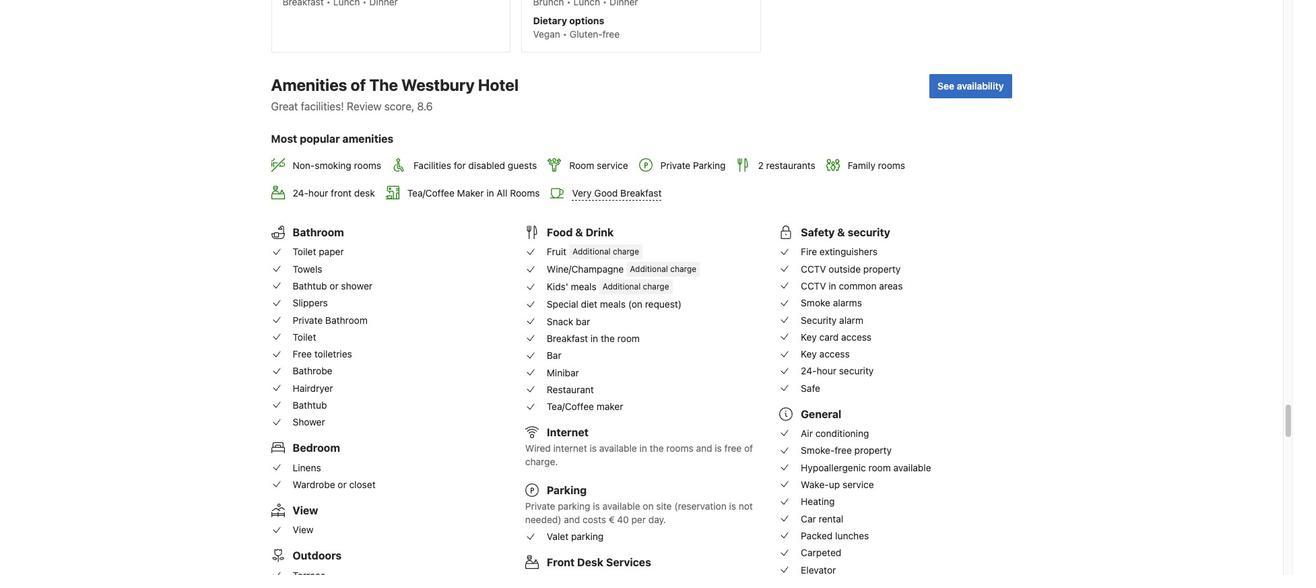 Task type: describe. For each thing, give the bounding box(es) containing it.
bathtub for bathtub
[[293, 400, 327, 411]]

extinguishers
[[820, 246, 878, 258]]

special diet meals (on request)
[[547, 299, 682, 310]]

security for 24-hour security
[[839, 365, 874, 377]]

1 vertical spatial meals
[[600, 299, 626, 310]]

security for safety & security
[[848, 226, 891, 238]]

tea/coffee for tea/coffee maker in all rooms
[[407, 187, 455, 199]]

free toiletries
[[293, 348, 352, 360]]

desk
[[354, 187, 375, 199]]

options
[[570, 15, 604, 27]]

maker
[[597, 401, 623, 412]]

available for parking
[[603, 501, 640, 512]]

0 horizontal spatial breakfast
[[547, 333, 588, 344]]

hypoallergenic room available
[[801, 462, 931, 473]]

special
[[547, 299, 579, 310]]

and inside private parking is available on site (reservation is not needed) and costs € 40 per day.
[[564, 514, 580, 526]]

cctv for cctv outside property
[[801, 263, 826, 275]]

snack bar
[[547, 316, 590, 327]]

free
[[293, 348, 312, 360]]

is left not
[[729, 501, 736, 512]]

& for security
[[838, 226, 845, 238]]

fire extinguishers
[[801, 246, 878, 258]]

internet
[[553, 443, 587, 454]]

family rooms
[[848, 159, 905, 171]]

parking for valet
[[571, 531, 604, 543]]

2 view from the top
[[293, 524, 314, 536]]

towels
[[293, 263, 322, 275]]

0 vertical spatial bathroom
[[293, 226, 344, 238]]

cctv for cctv in common areas
[[801, 280, 826, 292]]

0 vertical spatial parking
[[693, 159, 726, 171]]

free inside wired internet is available in the rooms and is free of charge.
[[725, 443, 742, 454]]

slippers
[[293, 297, 328, 309]]

1 vertical spatial bathroom
[[325, 314, 368, 326]]

paper
[[319, 246, 344, 258]]

bathtub for bathtub or shower
[[293, 280, 327, 292]]

smoke alarms
[[801, 297, 862, 309]]

0 horizontal spatial the
[[601, 333, 615, 344]]

wired internet is available in the rooms and is free of charge.
[[525, 443, 753, 468]]

gluten-
[[570, 29, 603, 40]]

internet
[[547, 427, 589, 439]]

wine/champagne
[[547, 264, 624, 275]]

hour for front
[[308, 187, 328, 199]]

safety
[[801, 226, 835, 238]]

general
[[801, 408, 842, 420]]

room service
[[569, 159, 628, 171]]

amenities
[[343, 133, 394, 145]]

rooms
[[510, 187, 540, 199]]

1 horizontal spatial room
[[869, 462, 891, 473]]

card
[[820, 331, 839, 343]]

linens
[[293, 462, 321, 473]]

great
[[271, 101, 298, 113]]

restaurants
[[766, 159, 816, 171]]

bathrobe
[[293, 365, 332, 377]]

needed)
[[525, 514, 561, 526]]

key access
[[801, 348, 850, 360]]

outside
[[829, 263, 861, 275]]

kids'
[[547, 281, 568, 293]]

facilities
[[414, 159, 451, 171]]

toiletries
[[314, 348, 352, 360]]

services
[[606, 557, 651, 569]]

0 vertical spatial breakfast
[[621, 187, 662, 199]]

fruit additional charge
[[547, 246, 639, 258]]

most popular amenities
[[271, 133, 394, 145]]

is up "(reservation"
[[715, 443, 722, 454]]

dietary
[[533, 15, 567, 27]]

vegan
[[533, 29, 560, 40]]

private for private parking is available on site (reservation is not needed) and costs € 40 per day.
[[525, 501, 555, 512]]

site
[[656, 501, 672, 512]]

hour for security
[[817, 365, 837, 377]]

alarm
[[839, 314, 864, 326]]

wardrobe
[[293, 479, 335, 490]]

2 horizontal spatial rooms
[[878, 159, 905, 171]]

key card access
[[801, 331, 872, 343]]

car
[[801, 513, 816, 525]]

8.6
[[417, 101, 433, 113]]

2 horizontal spatial free
[[835, 445, 852, 456]]

security alarm
[[801, 314, 864, 326]]

hypoallergenic
[[801, 462, 866, 473]]

0 vertical spatial meals
[[571, 281, 597, 293]]

safety & security
[[801, 226, 891, 238]]

minibar
[[547, 367, 579, 378]]

kids' meals additional charge
[[547, 281, 669, 293]]

all
[[497, 187, 508, 199]]

food & drink
[[547, 226, 614, 238]]

1 horizontal spatial service
[[843, 479, 874, 490]]

•
[[563, 29, 567, 40]]

24-hour front desk
[[293, 187, 375, 199]]

bathtub or shower
[[293, 280, 373, 292]]

tea/coffee maker in all rooms
[[407, 187, 540, 199]]

0 horizontal spatial rooms
[[354, 159, 381, 171]]

and inside wired internet is available in the rooms and is free of charge.
[[696, 443, 712, 454]]

drink
[[586, 226, 614, 238]]

of inside wired internet is available in the rooms and is free of charge.
[[744, 443, 753, 454]]

wake-
[[801, 479, 829, 490]]

food
[[547, 226, 573, 238]]

0 vertical spatial access
[[841, 331, 872, 343]]

on
[[643, 501, 654, 512]]

fruit
[[547, 246, 567, 258]]

charge.
[[525, 456, 558, 468]]

up
[[829, 479, 840, 490]]

very
[[572, 187, 592, 199]]

bar
[[547, 350, 562, 361]]

charge for wine/champagne
[[670, 264, 697, 274]]

in left all
[[487, 187, 494, 199]]

family
[[848, 159, 876, 171]]

availability
[[957, 80, 1004, 92]]



Task type: vqa. For each thing, say whether or not it's contained in the screenshot.
'2'
yes



Task type: locate. For each thing, give the bounding box(es) containing it.
and up "(reservation"
[[696, 443, 712, 454]]

bar
[[576, 316, 590, 327]]

0 vertical spatial hour
[[308, 187, 328, 199]]

and
[[696, 443, 712, 454], [564, 514, 580, 526]]

0 vertical spatial view
[[293, 505, 318, 517]]

0 horizontal spatial room
[[617, 333, 640, 344]]

private for private bathroom
[[293, 314, 323, 326]]

bathtub up slippers
[[293, 280, 327, 292]]

additional for wine/champagne
[[630, 264, 668, 274]]

room down (on
[[617, 333, 640, 344]]

charge inside kids' meals additional charge
[[643, 282, 669, 292]]

1 horizontal spatial and
[[696, 443, 712, 454]]

rooms right family
[[878, 159, 905, 171]]

see
[[938, 80, 955, 92]]

private up needed)
[[525, 501, 555, 512]]

view up outdoors
[[293, 524, 314, 536]]

security up extinguishers
[[848, 226, 891, 238]]

facilities for disabled guests
[[414, 159, 537, 171]]

security down the key access
[[839, 365, 874, 377]]

of up not
[[744, 443, 753, 454]]

private inside private parking is available on site (reservation is not needed) and costs € 40 per day.
[[525, 501, 555, 512]]

cctv up smoke
[[801, 280, 826, 292]]

1 toilet from the top
[[293, 246, 316, 258]]

additional up (on
[[630, 264, 668, 274]]

0 horizontal spatial 24-
[[293, 187, 308, 199]]

1 & from the left
[[575, 226, 583, 238]]

or left shower
[[330, 280, 339, 292]]

toilet for toilet paper
[[293, 246, 316, 258]]

rooms inside wired internet is available in the rooms and is free of charge.
[[666, 443, 694, 454]]

24-hour security
[[801, 365, 874, 377]]

score,
[[384, 101, 415, 113]]

key
[[801, 331, 817, 343], [801, 348, 817, 360]]

alarms
[[833, 297, 862, 309]]

facilities!
[[301, 101, 344, 113]]

costs
[[583, 514, 606, 526]]

& up fire extinguishers
[[838, 226, 845, 238]]

private bathroom
[[293, 314, 368, 326]]

1 vertical spatial and
[[564, 514, 580, 526]]

non-
[[293, 159, 315, 171]]

front
[[547, 557, 575, 569]]

cctv down fire
[[801, 263, 826, 275]]

toilet for toilet
[[293, 331, 316, 343]]

1 vertical spatial cctv
[[801, 280, 826, 292]]

the up site on the right bottom of page
[[650, 443, 664, 454]]

1 horizontal spatial charge
[[643, 282, 669, 292]]

bathtub up shower
[[293, 400, 327, 411]]

2 bathtub from the top
[[293, 400, 327, 411]]

1 vertical spatial available
[[894, 462, 931, 473]]

hour down the key access
[[817, 365, 837, 377]]

1 vertical spatial key
[[801, 348, 817, 360]]

or
[[330, 280, 339, 292], [338, 479, 347, 490]]

is right internet
[[590, 443, 597, 454]]

0 vertical spatial property
[[864, 263, 901, 275]]

private parking is available on site (reservation is not needed) and costs € 40 per day.
[[525, 501, 753, 526]]

additional inside kids' meals additional charge
[[603, 282, 641, 292]]

0 vertical spatial charge
[[613, 247, 639, 257]]

of
[[351, 76, 366, 95], [744, 443, 753, 454]]

0 horizontal spatial and
[[564, 514, 580, 526]]

bathroom up toilet paper
[[293, 226, 344, 238]]

wired
[[525, 443, 551, 454]]

property up areas
[[864, 263, 901, 275]]

tea/coffee for tea/coffee maker
[[547, 401, 594, 412]]

snack
[[547, 316, 574, 327]]

1 horizontal spatial parking
[[693, 159, 726, 171]]

cctv in common areas
[[801, 280, 903, 292]]

breakfast down 'snack bar'
[[547, 333, 588, 344]]

parking for private
[[558, 501, 591, 512]]

1 bathtub from the top
[[293, 280, 327, 292]]

& for drink
[[575, 226, 583, 238]]

1 horizontal spatial meals
[[600, 299, 626, 310]]

1 vertical spatial service
[[843, 479, 874, 490]]

0 horizontal spatial &
[[575, 226, 583, 238]]

24- for 24-hour front desk
[[293, 187, 308, 199]]

or for wardrobe
[[338, 479, 347, 490]]

valet
[[547, 531, 569, 543]]

review
[[347, 101, 382, 113]]

0 vertical spatial room
[[617, 333, 640, 344]]

tea/coffee down facilities
[[407, 187, 455, 199]]

available for internet
[[599, 443, 637, 454]]

0 horizontal spatial private
[[293, 314, 323, 326]]

property up hypoallergenic room available
[[855, 445, 892, 456]]

air conditioning
[[801, 428, 869, 439]]

per
[[632, 514, 646, 526]]

private for private parking
[[661, 159, 691, 171]]

1 vertical spatial breakfast
[[547, 333, 588, 344]]

diet
[[581, 299, 598, 310]]

1 vertical spatial toilet
[[293, 331, 316, 343]]

charge for fruit
[[613, 247, 639, 257]]

charge inside fruit additional charge
[[613, 247, 639, 257]]

good
[[594, 187, 618, 199]]

0 vertical spatial security
[[848, 226, 891, 238]]

1 vertical spatial room
[[869, 462, 891, 473]]

service
[[597, 159, 628, 171], [843, 479, 874, 490]]

0 vertical spatial private
[[661, 159, 691, 171]]

service up very good breakfast
[[597, 159, 628, 171]]

and up the valet parking
[[564, 514, 580, 526]]

bedroom
[[293, 442, 340, 454]]

1 horizontal spatial tea/coffee
[[547, 401, 594, 412]]

1 cctv from the top
[[801, 263, 826, 275]]

0 horizontal spatial service
[[597, 159, 628, 171]]

in up 'smoke alarms'
[[829, 280, 836, 292]]

parking
[[693, 159, 726, 171], [547, 484, 587, 497]]

2 & from the left
[[838, 226, 845, 238]]

packed
[[801, 530, 833, 542]]

popular
[[300, 133, 340, 145]]

0 horizontal spatial tea/coffee
[[407, 187, 455, 199]]

wake-up service
[[801, 479, 874, 490]]

breakfast in the room
[[547, 333, 640, 344]]

2 toilet from the top
[[293, 331, 316, 343]]

1 vertical spatial bathtub
[[293, 400, 327, 411]]

0 vertical spatial service
[[597, 159, 628, 171]]

room
[[569, 159, 594, 171]]

2 horizontal spatial charge
[[670, 264, 697, 274]]

parking down costs
[[571, 531, 604, 543]]

in up on
[[640, 443, 647, 454]]

tea/coffee down restaurant
[[547, 401, 594, 412]]

0 vertical spatial bathtub
[[293, 280, 327, 292]]

1 vertical spatial additional
[[630, 264, 668, 274]]

property for safety & security
[[864, 263, 901, 275]]

0 vertical spatial toilet
[[293, 246, 316, 258]]

1 horizontal spatial the
[[650, 443, 664, 454]]

tea/coffee maker
[[547, 401, 623, 412]]

0 vertical spatial cctv
[[801, 263, 826, 275]]

1 horizontal spatial &
[[838, 226, 845, 238]]

shower
[[293, 417, 325, 428]]

1 vertical spatial property
[[855, 445, 892, 456]]

heating
[[801, 496, 835, 507]]

2 vertical spatial additional
[[603, 282, 641, 292]]

or for bathtub
[[330, 280, 339, 292]]

24- down non-
[[293, 187, 308, 199]]

1 horizontal spatial 24-
[[801, 365, 817, 377]]

0 horizontal spatial meals
[[571, 281, 597, 293]]

cctv
[[801, 263, 826, 275], [801, 280, 826, 292]]

24- up safe
[[801, 365, 817, 377]]

hour
[[308, 187, 328, 199], [817, 365, 837, 377]]

or left closet
[[338, 479, 347, 490]]

1 vertical spatial parking
[[547, 484, 587, 497]]

parking up costs
[[558, 501, 591, 512]]

hairdryer
[[293, 382, 333, 394]]

rooms down amenities
[[354, 159, 381, 171]]

additional down wine/champagne additional charge
[[603, 282, 641, 292]]

most
[[271, 133, 297, 145]]

lunches
[[835, 530, 869, 542]]

2 horizontal spatial private
[[661, 159, 691, 171]]

smoke-
[[801, 445, 835, 456]]

0 horizontal spatial free
[[603, 29, 620, 40]]

free down options
[[603, 29, 620, 40]]

front
[[331, 187, 352, 199]]

1 vertical spatial parking
[[571, 531, 604, 543]]

1 vertical spatial view
[[293, 524, 314, 536]]

bathroom down shower
[[325, 314, 368, 326]]

disabled
[[468, 159, 505, 171]]

parking inside private parking is available on site (reservation is not needed) and costs € 40 per day.
[[558, 501, 591, 512]]

0 vertical spatial parking
[[558, 501, 591, 512]]

key for key card access
[[801, 331, 817, 343]]

is
[[590, 443, 597, 454], [715, 443, 722, 454], [593, 501, 600, 512], [729, 501, 736, 512]]

0 vertical spatial and
[[696, 443, 712, 454]]

conditioning
[[816, 428, 869, 439]]

carpeted
[[801, 547, 842, 559]]

available
[[599, 443, 637, 454], [894, 462, 931, 473], [603, 501, 640, 512]]

2
[[758, 159, 764, 171]]

available inside wired internet is available in the rooms and is free of charge.
[[599, 443, 637, 454]]

1 horizontal spatial rooms
[[666, 443, 694, 454]]

meals down wine/champagne
[[571, 281, 597, 293]]

key down security on the right bottom of page
[[801, 331, 817, 343]]

24- for 24-hour security
[[801, 365, 817, 377]]

property
[[864, 263, 901, 275], [855, 445, 892, 456]]

hour left front
[[308, 187, 328, 199]]

1 vertical spatial of
[[744, 443, 753, 454]]

meals down kids' meals additional charge
[[600, 299, 626, 310]]

rooms up site on the right bottom of page
[[666, 443, 694, 454]]

toilet paper
[[293, 246, 344, 258]]

1 vertical spatial security
[[839, 365, 874, 377]]

1 vertical spatial 24-
[[801, 365, 817, 377]]

additional up wine/champagne
[[573, 247, 611, 257]]

private down slippers
[[293, 314, 323, 326]]

parking up needed)
[[547, 484, 587, 497]]

access down alarm
[[841, 331, 872, 343]]

1 horizontal spatial of
[[744, 443, 753, 454]]

view down wardrobe
[[293, 505, 318, 517]]

1 vertical spatial charge
[[670, 264, 697, 274]]

key down key card access at the right bottom of page
[[801, 348, 817, 360]]

service down hypoallergenic room available
[[843, 479, 874, 490]]

parking left 2
[[693, 159, 726, 171]]

access
[[841, 331, 872, 343], [820, 348, 850, 360]]

1 vertical spatial the
[[650, 443, 664, 454]]

0 horizontal spatial hour
[[308, 187, 328, 199]]

safe
[[801, 382, 820, 394]]

1 horizontal spatial breakfast
[[621, 187, 662, 199]]

&
[[575, 226, 583, 238], [838, 226, 845, 238]]

2 vertical spatial private
[[525, 501, 555, 512]]

charge inside wine/champagne additional charge
[[670, 264, 697, 274]]

€ 40
[[609, 514, 629, 526]]

free down conditioning
[[835, 445, 852, 456]]

private parking
[[661, 159, 726, 171]]

(on
[[628, 299, 643, 310]]

& right food
[[575, 226, 583, 238]]

smoke-free property
[[801, 445, 892, 456]]

in down 'diet'
[[591, 333, 598, 344]]

1 key from the top
[[801, 331, 817, 343]]

0 horizontal spatial parking
[[547, 484, 587, 497]]

1 vertical spatial access
[[820, 348, 850, 360]]

1 horizontal spatial hour
[[817, 365, 837, 377]]

see availability
[[938, 80, 1004, 92]]

outdoors
[[293, 550, 342, 562]]

2 cctv from the top
[[801, 280, 826, 292]]

1 view from the top
[[293, 505, 318, 517]]

1 vertical spatial private
[[293, 314, 323, 326]]

amenities
[[271, 76, 347, 95]]

1 horizontal spatial free
[[725, 443, 742, 454]]

closet
[[349, 479, 376, 490]]

of inside amenities of the westbury hotel great facilities! review score, 8.6
[[351, 76, 366, 95]]

0 horizontal spatial of
[[351, 76, 366, 95]]

in inside wired internet is available in the rooms and is free of charge.
[[640, 443, 647, 454]]

amenities of the westbury hotel great facilities! review score, 8.6
[[271, 76, 519, 113]]

0 vertical spatial the
[[601, 333, 615, 344]]

key for key access
[[801, 348, 817, 360]]

wine/champagne additional charge
[[547, 264, 697, 275]]

the down special diet meals (on request)
[[601, 333, 615, 344]]

2 key from the top
[[801, 348, 817, 360]]

0 vertical spatial or
[[330, 280, 339, 292]]

not
[[739, 501, 753, 512]]

of up the 'review' on the top
[[351, 76, 366, 95]]

non-smoking rooms
[[293, 159, 381, 171]]

free inside "dietary options vegan • gluten-free"
[[603, 29, 620, 40]]

additional inside wine/champagne additional charge
[[630, 264, 668, 274]]

toilet up towels
[[293, 246, 316, 258]]

1 horizontal spatial private
[[525, 501, 555, 512]]

0 horizontal spatial charge
[[613, 247, 639, 257]]

maker
[[457, 187, 484, 199]]

free up not
[[725, 443, 742, 454]]

the inside wired internet is available in the rooms and is free of charge.
[[650, 443, 664, 454]]

0 vertical spatial 24-
[[293, 187, 308, 199]]

1 vertical spatial tea/coffee
[[547, 401, 594, 412]]

0 vertical spatial of
[[351, 76, 366, 95]]

the
[[369, 76, 398, 95]]

property for general
[[855, 445, 892, 456]]

private up very good breakfast
[[661, 159, 691, 171]]

0 vertical spatial tea/coffee
[[407, 187, 455, 199]]

additional inside fruit additional charge
[[573, 247, 611, 257]]

rental
[[819, 513, 844, 525]]

2 vertical spatial available
[[603, 501, 640, 512]]

available inside private parking is available on site (reservation is not needed) and costs € 40 per day.
[[603, 501, 640, 512]]

0 vertical spatial additional
[[573, 247, 611, 257]]

tea/coffee
[[407, 187, 455, 199], [547, 401, 594, 412]]

private
[[661, 159, 691, 171], [293, 314, 323, 326], [525, 501, 555, 512]]

1 vertical spatial or
[[338, 479, 347, 490]]

0 vertical spatial key
[[801, 331, 817, 343]]

1 vertical spatial hour
[[817, 365, 837, 377]]

additional for fruit
[[573, 247, 611, 257]]

0 vertical spatial available
[[599, 443, 637, 454]]

smoke
[[801, 297, 831, 309]]

toilet
[[293, 246, 316, 258], [293, 331, 316, 343]]

2 restaurants
[[758, 159, 816, 171]]

is up costs
[[593, 501, 600, 512]]

common
[[839, 280, 877, 292]]

toilet up free
[[293, 331, 316, 343]]

front desk services
[[547, 557, 651, 569]]

smoking
[[315, 159, 352, 171]]

breakfast right the good
[[621, 187, 662, 199]]

2 vertical spatial charge
[[643, 282, 669, 292]]

request)
[[645, 299, 682, 310]]

packed lunches
[[801, 530, 869, 542]]

access down key card access at the right bottom of page
[[820, 348, 850, 360]]

room down smoke-free property
[[869, 462, 891, 473]]



